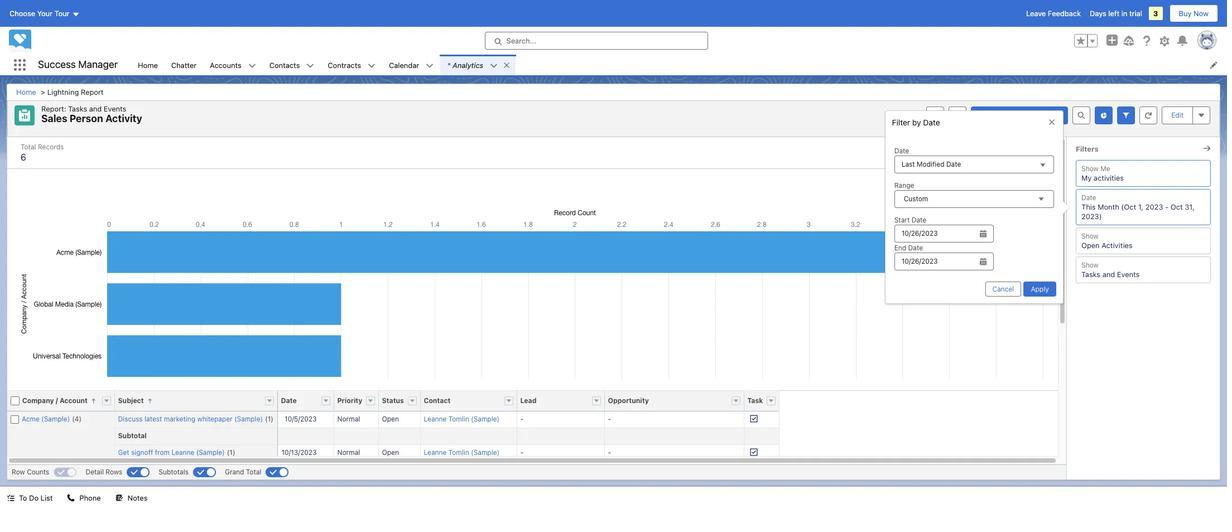 Task type: vqa. For each thing, say whether or not it's contained in the screenshot.
Optimizer
no



Task type: locate. For each thing, give the bounding box(es) containing it.
buy now
[[1179, 9, 1209, 18]]

analytics
[[453, 61, 483, 69]]

list
[[131, 55, 1227, 75]]

3
[[1153, 9, 1158, 18]]

text default image left the phone
[[67, 495, 75, 502]]

leave feedback
[[1026, 9, 1081, 18]]

text default image inside list item
[[503, 61, 511, 69]]

days
[[1090, 9, 1106, 18]]

manager
[[78, 59, 118, 70]]

text default image left to
[[7, 495, 15, 502]]

days left in trial
[[1090, 9, 1142, 18]]

1 horizontal spatial text default image
[[426, 62, 434, 70]]

text default image right accounts
[[248, 62, 256, 70]]

left
[[1108, 9, 1119, 18]]

group
[[1074, 34, 1098, 47]]

text default image right contracts
[[368, 62, 376, 70]]

text default image left '*'
[[426, 62, 434, 70]]

0 horizontal spatial text default image
[[307, 62, 314, 70]]

to do list button
[[0, 487, 59, 509]]

accounts
[[210, 61, 241, 69]]

contracts
[[328, 61, 361, 69]]

contacts link
[[263, 55, 307, 75]]

text default image inside 'contacts' list item
[[307, 62, 314, 70]]

your
[[37, 9, 52, 18]]

text default image
[[248, 62, 256, 70], [368, 62, 376, 70], [490, 62, 498, 70], [7, 495, 15, 502], [67, 495, 75, 502], [115, 495, 123, 502]]

trial
[[1129, 9, 1142, 18]]

phone button
[[60, 487, 107, 509]]

text default image
[[503, 61, 511, 69], [307, 62, 314, 70], [426, 62, 434, 70]]

choose your tour
[[9, 9, 69, 18]]

text default image left notes at the bottom left of page
[[115, 495, 123, 502]]

* analytics
[[447, 61, 483, 69]]

text default image for contacts
[[307, 62, 314, 70]]

buy
[[1179, 9, 1192, 18]]

success
[[38, 59, 76, 70]]

chatter
[[171, 61, 197, 69]]

to
[[19, 494, 27, 503]]

text default image down search...
[[503, 61, 511, 69]]

notes button
[[109, 487, 154, 509]]

2 horizontal spatial text default image
[[503, 61, 511, 69]]

notes
[[128, 494, 148, 503]]

chatter link
[[165, 55, 203, 75]]

home link
[[131, 55, 165, 75]]

list
[[41, 494, 53, 503]]

contracts link
[[321, 55, 368, 75]]

leave feedback link
[[1026, 9, 1081, 18]]

text default image right contacts
[[307, 62, 314, 70]]

text default image inside "calendar" list item
[[426, 62, 434, 70]]

list item
[[440, 55, 516, 75]]

search... button
[[485, 32, 708, 50]]



Task type: describe. For each thing, give the bounding box(es) containing it.
list containing home
[[131, 55, 1227, 75]]

text default image inside contracts list item
[[368, 62, 376, 70]]

calendar link
[[382, 55, 426, 75]]

do
[[29, 494, 39, 503]]

success manager
[[38, 59, 118, 70]]

search...
[[506, 36, 536, 45]]

list item containing *
[[440, 55, 516, 75]]

*
[[447, 61, 450, 69]]

choose your tour button
[[9, 4, 80, 22]]

text default image inside notes button
[[115, 495, 123, 502]]

text default image inside phone button
[[67, 495, 75, 502]]

leave
[[1026, 9, 1046, 18]]

now
[[1194, 9, 1209, 18]]

contacts list item
[[263, 55, 321, 75]]

text default image right analytics
[[490, 62, 498, 70]]

to do list
[[19, 494, 53, 503]]

text default image for calendar
[[426, 62, 434, 70]]

home
[[138, 61, 158, 69]]

phone
[[79, 494, 101, 503]]

contacts
[[269, 61, 300, 69]]

text default image inside accounts list item
[[248, 62, 256, 70]]

buy now button
[[1169, 4, 1218, 22]]

in
[[1121, 9, 1127, 18]]

tour
[[54, 9, 69, 18]]

feedback
[[1048, 9, 1081, 18]]

text default image inside to do list button
[[7, 495, 15, 502]]

calendar
[[389, 61, 419, 69]]

accounts link
[[203, 55, 248, 75]]

accounts list item
[[203, 55, 263, 75]]

choose
[[9, 9, 35, 18]]

contracts list item
[[321, 55, 382, 75]]

calendar list item
[[382, 55, 440, 75]]



